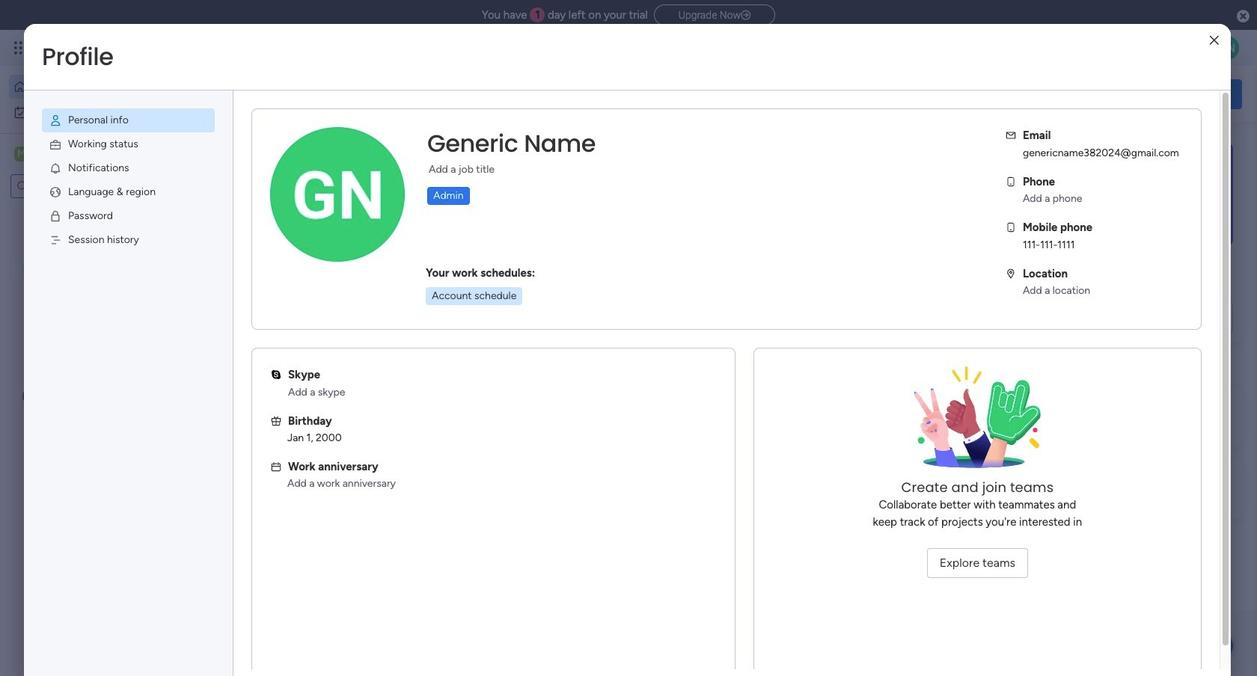 Task type: vqa. For each thing, say whether or not it's contained in the screenshot.
CLOSE image
yes



Task type: describe. For each thing, give the bounding box(es) containing it.
password image
[[49, 210, 62, 223]]

select product image
[[13, 40, 28, 55]]

workspace selection element
[[14, 145, 125, 165]]

language & region image
[[49, 186, 62, 199]]

1 option from the top
[[9, 75, 182, 99]]

workspace image
[[256, 482, 292, 517]]

close image
[[1210, 35, 1219, 46]]

1 menu item from the top
[[42, 108, 215, 132]]

6 menu item from the top
[[42, 228, 215, 252]]

1 component image from the left
[[250, 327, 263, 340]]

dapulse close image
[[1237, 9, 1250, 24]]

add to favorites image
[[446, 303, 461, 318]]

generic name image
[[1215, 36, 1239, 60]]

4 menu item from the top
[[42, 180, 215, 204]]

getting started element
[[1018, 387, 1242, 447]]

templates image image
[[1031, 143, 1229, 246]]

clear search image
[[108, 179, 123, 194]]

3 menu item from the top
[[42, 156, 215, 180]]



Task type: locate. For each thing, give the bounding box(es) containing it.
0 horizontal spatial component image
[[250, 327, 263, 340]]

public board image
[[250, 303, 266, 320], [497, 303, 514, 320]]

dapulse rightstroke image
[[741, 10, 751, 21]]

1 horizontal spatial component image
[[497, 327, 511, 340]]

2 component image from the left
[[497, 327, 511, 340]]

working status image
[[49, 138, 62, 151]]

0 vertical spatial option
[[9, 75, 182, 99]]

0 horizontal spatial public board image
[[250, 303, 266, 320]]

session history image
[[49, 233, 62, 247]]

2 menu item from the top
[[42, 132, 215, 156]]

close recently visited image
[[231, 152, 249, 170]]

option
[[9, 75, 182, 99], [9, 100, 182, 124]]

5 menu item from the top
[[42, 204, 215, 228]]

v2 user feedback image
[[1030, 85, 1041, 102]]

option up personal info icon
[[9, 75, 182, 99]]

personal info image
[[49, 114, 62, 127]]

1 horizontal spatial public board image
[[497, 303, 514, 320]]

1 public board image from the left
[[250, 303, 266, 320]]

close my workspaces image
[[231, 437, 249, 455]]

option up the workspace selection element
[[9, 100, 182, 124]]

Search in workspace field
[[31, 178, 107, 195]]

menu item
[[42, 108, 215, 132], [42, 132, 215, 156], [42, 156, 215, 180], [42, 180, 215, 204], [42, 204, 215, 228], [42, 228, 215, 252]]

workspace image
[[14, 146, 29, 162]]

public board image for 1st component image from left
[[250, 303, 266, 320]]

component image
[[250, 327, 263, 340], [497, 327, 511, 340]]

1 vertical spatial option
[[9, 100, 182, 124]]

quick search results list box
[[231, 170, 982, 368]]

notifications image
[[49, 162, 62, 175]]

None field
[[424, 128, 599, 159]]

menu menu
[[24, 91, 233, 270]]

2 public board image from the left
[[497, 303, 514, 320]]

2 option from the top
[[9, 100, 182, 124]]

open update feed (inbox) image
[[231, 386, 249, 404]]

no teams image
[[903, 367, 1052, 479]]

public board image for 1st component image from the right
[[497, 303, 514, 320]]

v2 bolt switch image
[[1146, 86, 1155, 102]]



